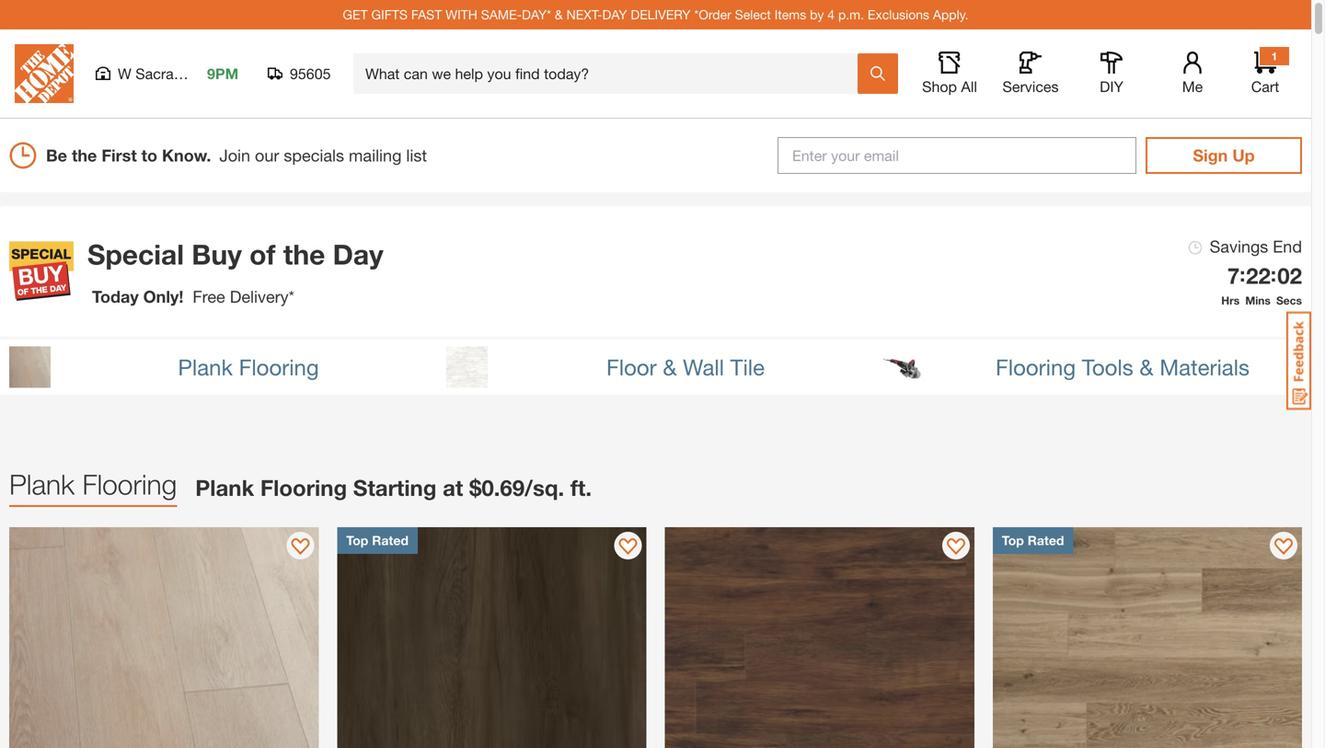 Task type: locate. For each thing, give the bounding box(es) containing it.
delivery*
[[230, 287, 295, 307]]

1 top from the left
[[346, 533, 369, 548]]

with
[[446, 7, 478, 22]]

0 horizontal spatial top
[[346, 533, 369, 548]]

flooring tools & materials image
[[884, 347, 925, 388]]

*order
[[694, 7, 732, 22]]

first
[[102, 145, 137, 165]]

exclusions
[[868, 7, 930, 22]]

display image
[[291, 539, 310, 557], [947, 539, 965, 557], [1275, 539, 1293, 557]]

1 horizontal spatial top rated
[[1002, 533, 1065, 548]]

1 display image from the left
[[291, 539, 310, 557]]

sacramento
[[136, 65, 216, 82]]

1 horizontal spatial plank flooring
[[178, 354, 319, 380]]

0 horizontal spatial the
[[72, 145, 97, 165]]

9pm
[[207, 65, 239, 82]]

next-
[[567, 7, 603, 22]]

savings end
[[1206, 237, 1303, 256]]

flooring tools & materials button
[[875, 340, 1312, 395]]

get gifts fast with same-day* & next-day delivery *order select items by 4 p.m. exclusions apply.
[[343, 7, 969, 22]]

day
[[603, 7, 627, 22]]

&
[[555, 7, 563, 22], [663, 354, 677, 380], [1140, 354, 1154, 380]]

3 display image from the left
[[1275, 539, 1293, 557]]

the home depot logo image
[[15, 44, 74, 103]]

& left wall
[[663, 354, 677, 380]]

0 horizontal spatial rated
[[372, 533, 409, 548]]

the right the be
[[72, 145, 97, 165]]

1
[[1272, 50, 1278, 63]]

2 display image from the left
[[947, 539, 965, 557]]

tools
[[1082, 354, 1134, 380]]

plank flooring button
[[0, 340, 437, 395]]

apply.
[[933, 7, 969, 22]]

diy button
[[1083, 52, 1142, 96]]

1 rated from the left
[[372, 533, 409, 548]]

list
[[406, 145, 427, 165]]

floor
[[607, 354, 657, 380]]

the right of
[[283, 238, 325, 271]]

& right tools
[[1140, 354, 1154, 380]]

be the first to know. join our specials mailing list
[[46, 145, 427, 165]]

1 horizontal spatial the
[[283, 238, 325, 271]]

1 horizontal spatial top
[[1002, 533, 1024, 548]]

2 horizontal spatial &
[[1140, 354, 1154, 380]]

display image
[[619, 539, 638, 557]]

flooring
[[239, 354, 319, 380], [996, 354, 1076, 380], [82, 468, 177, 501], [260, 475, 347, 501]]

1 top rated from the left
[[346, 533, 409, 548]]

:
[[1240, 262, 1246, 286], [1271, 262, 1277, 286]]

: left 22
[[1240, 262, 1246, 286]]

select
[[735, 7, 771, 22]]

rated for pure 30 mil x 6.62 in. w x 48 in. l click lock waterproof luxury vinyl plank flooring (30.88 sqft/case) image
[[1028, 533, 1065, 548]]

0 horizontal spatial :
[[1240, 262, 1246, 286]]

fast
[[411, 7, 442, 22]]

2 top rated from the left
[[1002, 533, 1065, 548]]

top rated
[[346, 533, 409, 548], [1002, 533, 1065, 548]]

antique mahogany 12 mil x 7.1 in. w x 48 in. l click lock waterproof luxury vinyl plank flooring (23.8 sq. ft./case) image
[[665, 528, 975, 748]]

0 vertical spatial plank flooring
[[178, 354, 319, 380]]

seaside oak 6 mil x 7.1 in. w x 48 in. l click lock waterproof luxury vinyl plank flooring (899 sqft/pallet) image
[[337, 528, 647, 748]]

0 horizontal spatial display image
[[291, 539, 310, 557]]

today
[[92, 287, 139, 307]]

specials
[[284, 145, 344, 165]]

1 horizontal spatial rated
[[1028, 533, 1065, 548]]

rated
[[372, 533, 409, 548], [1028, 533, 1065, 548]]

: left 02
[[1271, 262, 1277, 286]]

special buy of the day
[[87, 238, 384, 271]]

95605 button
[[268, 64, 331, 83]]

services button
[[1002, 52, 1061, 96]]

2 horizontal spatial display image
[[1275, 539, 1293, 557]]

0 horizontal spatial plank flooring
[[9, 468, 177, 501]]

services
[[1003, 78, 1059, 95]]

to
[[141, 145, 157, 165]]

p.m.
[[839, 7, 864, 22]]

shop all button
[[921, 52, 980, 96]]

tile
[[731, 354, 765, 380]]

special
[[87, 238, 184, 271]]

gifts
[[371, 7, 408, 22]]

the
[[72, 145, 97, 165], [283, 238, 325, 271]]

french oak lombard 20 mil 9.1 in. x 60 in. click lock waterproof luxury vinyl plank flooring (30.5 sq. ft./case) image
[[9, 528, 319, 748]]

1 horizontal spatial display image
[[947, 539, 965, 557]]

1 : from the left
[[1240, 262, 1246, 286]]

day
[[333, 238, 384, 271]]

our
[[255, 145, 279, 165]]

mailing
[[349, 145, 402, 165]]

display image for french oak lombard 20 mil 9.1 in. x 60 in. click lock waterproof luxury vinyl plank flooring (30.5 sq. ft./case) "image"
[[291, 539, 310, 557]]

mins
[[1246, 294, 1271, 307]]

at
[[443, 475, 463, 501]]

2 top from the left
[[1002, 533, 1024, 548]]

display image for antique mahogany 12 mil x 7.1 in. w x 48 in. l click lock waterproof luxury vinyl plank flooring (23.8 sq. ft./case) image
[[947, 539, 965, 557]]

0 horizontal spatial top rated
[[346, 533, 409, 548]]

banner image image
[[9, 239, 74, 304]]

all
[[962, 78, 978, 95]]

plank flooring
[[178, 354, 319, 380], [9, 468, 177, 501]]

top
[[346, 533, 369, 548], [1002, 533, 1024, 548]]

join
[[219, 145, 250, 165]]

hrs
[[1222, 294, 1240, 307]]

plank
[[178, 354, 233, 380], [9, 468, 75, 501], [195, 475, 254, 501]]

22
[[1247, 262, 1271, 289]]

1 vertical spatial plank flooring
[[9, 468, 177, 501]]

& right day*
[[555, 7, 563, 22]]

rated for "seaside oak 6 mil x 7.1 in. w x 48 in. l click lock waterproof luxury vinyl plank flooring (899 sqft/pallet)" image
[[372, 533, 409, 548]]

1 vertical spatial the
[[283, 238, 325, 271]]

plank flooring image
[[9, 347, 51, 388]]

diy
[[1100, 78, 1124, 95]]

of
[[250, 238, 276, 271]]

7
[[1228, 262, 1240, 289]]

2 rated from the left
[[1028, 533, 1065, 548]]

1 horizontal spatial :
[[1271, 262, 1277, 286]]



Task type: vqa. For each thing, say whether or not it's contained in the screenshot.
SPECIAL BUY LOGO
no



Task type: describe. For each thing, give the bounding box(es) containing it.
materials
[[1160, 354, 1250, 380]]

savings
[[1210, 237, 1269, 256]]

feedback link image
[[1287, 311, 1312, 411]]

ft.
[[571, 475, 592, 501]]

shop
[[923, 78, 957, 95]]

sign up
[[1193, 145, 1255, 165]]

delivery
[[631, 7, 691, 22]]

me button
[[1164, 52, 1223, 96]]

top rated for pure 30 mil x 6.62 in. w x 48 in. l click lock waterproof luxury vinyl plank flooring (30.88 sqft/case) image
[[1002, 533, 1065, 548]]

floor & wall tile
[[607, 354, 765, 380]]

w sacramento 9pm
[[118, 65, 239, 82]]

top rated for "seaside oak 6 mil x 7.1 in. w x 48 in. l click lock waterproof luxury vinyl plank flooring (899 sqft/pallet)" image
[[346, 533, 409, 548]]

free delivery*
[[193, 287, 295, 307]]

plank flooring starting at $0.69/sq. ft.
[[195, 475, 592, 501]]

top for "seaside oak 6 mil x 7.1 in. w x 48 in. l click lock waterproof luxury vinyl plank flooring (899 sqft/pallet)" image
[[346, 533, 369, 548]]

95605
[[290, 65, 331, 82]]

02
[[1278, 262, 1303, 289]]

me
[[1183, 78, 1203, 95]]

know.
[[162, 145, 211, 165]]

be
[[46, 145, 67, 165]]

items
[[775, 7, 807, 22]]

w
[[118, 65, 131, 82]]

7 hrs : 22 mins : 02 secs
[[1222, 262, 1303, 307]]

sign up button
[[1146, 137, 1303, 174]]

pure 30 mil x 6.62 in. w x 48 in. l click lock waterproof luxury vinyl plank flooring (30.88 sqft/case) image
[[993, 528, 1303, 748]]

today only!
[[92, 287, 184, 307]]

flooring tools & materials
[[996, 354, 1250, 380]]

get
[[343, 7, 368, 22]]

starting
[[353, 475, 437, 501]]

end
[[1273, 237, 1303, 256]]

clock grey image
[[1189, 241, 1203, 255]]

$0.69/sq.
[[470, 475, 565, 501]]

plank inside button
[[178, 354, 233, 380]]

floor & wall tile button
[[437, 340, 875, 395]]

same-
[[481, 7, 522, 22]]

only!
[[143, 287, 184, 307]]

secs
[[1277, 294, 1303, 307]]

2 : from the left
[[1271, 262, 1277, 286]]

day*
[[522, 7, 551, 22]]

wall
[[683, 354, 725, 380]]

buy
[[192, 238, 242, 271]]

by
[[810, 7, 824, 22]]

free
[[193, 287, 225, 307]]

shop all
[[923, 78, 978, 95]]

Enter your email text field
[[778, 137, 1137, 174]]

floor & wall tile image
[[446, 347, 488, 388]]

0 horizontal spatial &
[[555, 7, 563, 22]]

cart
[[1252, 78, 1280, 95]]

What can we help you find today? search field
[[365, 54, 857, 93]]

cart 1
[[1252, 50, 1280, 95]]

top for pure 30 mil x 6.62 in. w x 48 in. l click lock waterproof luxury vinyl plank flooring (30.88 sqft/case) image
[[1002, 533, 1024, 548]]

0 vertical spatial the
[[72, 145, 97, 165]]

plank flooring inside button
[[178, 354, 319, 380]]

1 horizontal spatial &
[[663, 354, 677, 380]]

4
[[828, 7, 835, 22]]



